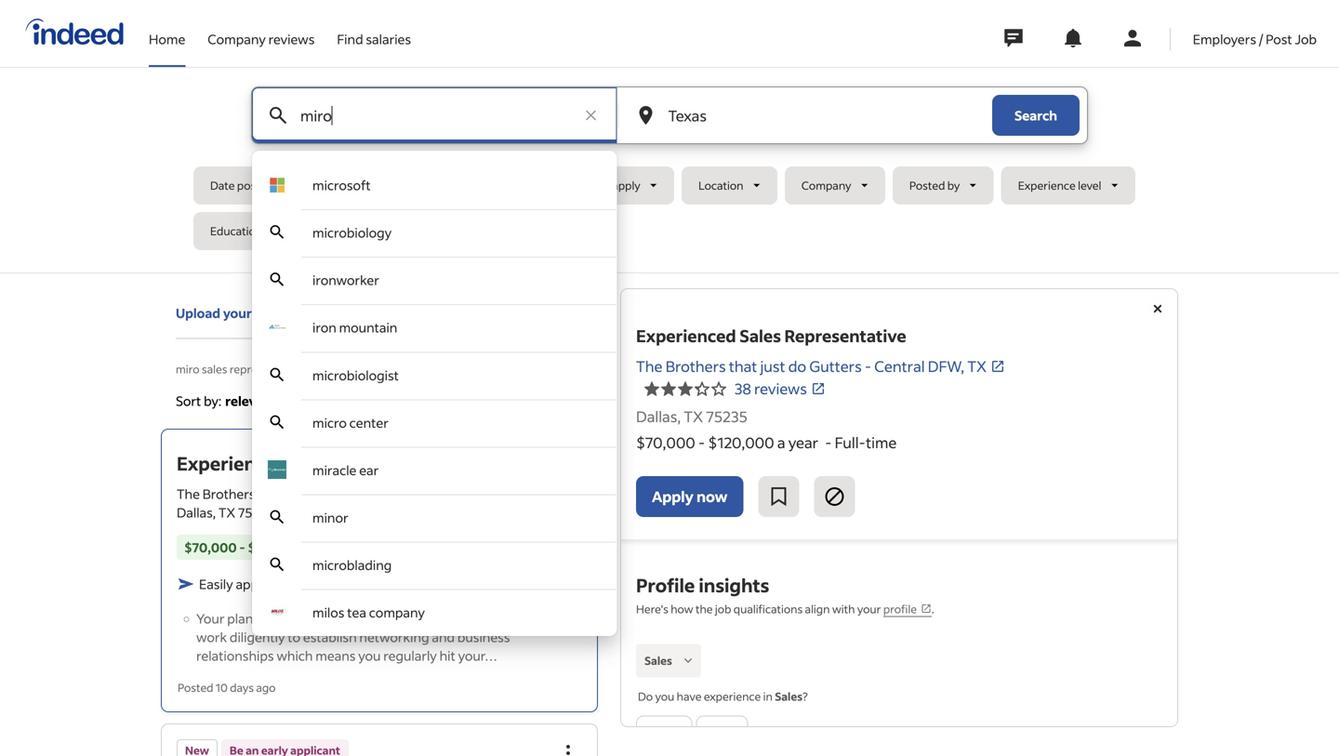 Task type: locate. For each thing, give the bounding box(es) containing it.
1 vertical spatial do
[[310, 486, 326, 502]]

1 horizontal spatial in
[[764, 689, 773, 704]]

0 horizontal spatial $70,000
[[184, 539, 237, 556]]

align
[[805, 602, 830, 616]]

that inside the brothers that just do gutters - central dfw,... dallas, tx 75235 ( love field area
[[258, 486, 283, 502]]

apply
[[652, 487, 694, 506]]

well
[[392, 610, 416, 627]]

search button
[[993, 95, 1080, 136]]

0 vertical spatial posted
[[910, 178, 946, 193]]

reviews left find
[[269, 31, 315, 47]]

1 horizontal spatial your
[[858, 602, 882, 616]]

full- up not interested icon
[[835, 433, 866, 452]]

0 horizontal spatial the
[[177, 486, 200, 502]]

ironworker
[[313, 272, 379, 289]]

reviews
[[269, 31, 315, 47], [755, 379, 808, 398]]

$70,000 - $120,000 a year - full-time
[[636, 433, 897, 452]]

micro
[[313, 414, 347, 431]]

to right encouraged
[[599, 178, 610, 193]]

central left the dfw,
[[875, 357, 925, 376]]

messages unread count 0 image
[[1002, 20, 1026, 57]]

0 horizontal spatial 75235
[[238, 504, 274, 521]]

experienced sales representative up the brothers that just do gutters - central dfw,... dallas, tx 75235 ( love field area
[[177, 451, 476, 475]]

0 horizontal spatial company
[[208, 31, 266, 47]]

experienced sales representative button
[[177, 451, 476, 475]]

full- up microblading
[[385, 539, 413, 556]]

do up 38 reviews "link"
[[789, 357, 807, 376]]

in left texas
[[331, 362, 341, 376]]

none search field containing search
[[194, 87, 1146, 636]]

dallas, down 3.2 out of 5 stars image
[[636, 407, 681, 426]]

the up 3.2 out of 5 stars image
[[636, 357, 663, 376]]

just up 38 reviews
[[761, 357, 786, 376]]

$70,000 up easily
[[184, 539, 237, 556]]

None search field
[[194, 87, 1146, 636]]

0 vertical spatial gutters
[[810, 357, 862, 376]]

posted left by
[[910, 178, 946, 193]]

1 vertical spatial experienced sales representative
[[177, 451, 476, 475]]

2 horizontal spatial tx
[[968, 357, 987, 376]]

microsoft
[[313, 177, 371, 194]]

1 vertical spatial a
[[310, 539, 317, 556]]

the down sort on the bottom of page
[[177, 486, 200, 502]]

1 vertical spatial to
[[288, 629, 301, 646]]

brothers up $70,000 - $120,000 a year
[[203, 486, 255, 502]]

level
[[1079, 178, 1102, 193]]

location button
[[682, 167, 778, 205]]

tx right the dfw,
[[968, 357, 987, 376]]

in right the experience
[[764, 689, 773, 704]]

$70,000 for $70,000 - $120,000 a year
[[184, 539, 237, 556]]

0 vertical spatial just
[[761, 357, 786, 376]]

employers
[[1194, 31, 1257, 47]]

gutters inside the brothers that just do gutters - central dfw,... dallas, tx 75235 ( love field area
[[329, 486, 374, 502]]

matches your preference image
[[351, 538, 366, 557], [445, 538, 460, 557]]

matches your preference image for full-time
[[445, 538, 460, 557]]

- up not interested icon
[[826, 433, 832, 452]]

miracle ear
[[313, 462, 379, 479]]

posted by
[[910, 178, 961, 193]]

3.2 out of 5 stars image
[[644, 378, 728, 400]]

no
[[712, 723, 733, 742]]

brothers inside the brothers that just do gutters - central dfw,... dallas, tx 75235 ( love field area
[[203, 486, 255, 502]]

business
[[458, 629, 510, 646]]

apply now button
[[636, 476, 744, 517]]

0 vertical spatial company
[[208, 31, 266, 47]]

leads
[[346, 610, 377, 627]]

your
[[223, 305, 252, 321], [858, 602, 882, 616]]

/
[[1260, 31, 1264, 47]]

texas
[[343, 362, 372, 376]]

a for $70,000 - $120,000 a year - full-time
[[778, 433, 786, 452]]

representative down micro center link
[[341, 451, 476, 475]]

$120,000 for $70,000 - $120,000 a year
[[248, 539, 307, 556]]

1 horizontal spatial the
[[636, 357, 663, 376]]

encouraged to apply button
[[517, 167, 675, 205]]

that up (
[[258, 486, 283, 502]]

in for experience
[[764, 689, 773, 704]]

0 horizontal spatial gutters
[[329, 486, 374, 502]]

0 horizontal spatial experienced
[[177, 451, 287, 475]]

1 horizontal spatial central
[[875, 357, 925, 376]]

microsoft company results image
[[268, 176, 287, 195]]

milos tea company link
[[252, 589, 617, 636]]

by:
[[204, 393, 222, 409]]

central inside the brothers that just do gutters - central dfw,... dallas, tx 75235 ( love field area
[[385, 486, 430, 502]]

tx left (
[[219, 504, 235, 521]]

brothers inside the brothers that just do gutters - central dfw, tx link
[[666, 357, 726, 376]]

full-
[[835, 433, 866, 452], [385, 539, 413, 556]]

apply
[[613, 178, 641, 193], [236, 576, 269, 593]]

0 horizontal spatial dallas,
[[177, 504, 216, 521]]

apply inside popup button
[[613, 178, 641, 193]]

full-time
[[385, 539, 442, 556]]

1 vertical spatial $70,000
[[184, 539, 237, 556]]

0 horizontal spatial a
[[310, 539, 317, 556]]

0 horizontal spatial brothers
[[203, 486, 255, 502]]

1 vertical spatial dallas,
[[177, 504, 216, 521]]

0 horizontal spatial experienced sales representative
[[177, 451, 476, 475]]

just inside the brothers that just do gutters - central dfw,... dallas, tx 75235 ( love field area
[[285, 486, 307, 502]]

you
[[431, 305, 454, 321], [513, 610, 536, 627], [358, 647, 381, 664], [656, 689, 675, 704]]

plan
[[227, 610, 253, 627]]

experienced sales representative
[[636, 325, 907, 347], [177, 451, 476, 475]]

2 vertical spatial tx
[[219, 504, 235, 521]]

dfw,
[[928, 357, 965, 376]]

2 matches your preference image from the left
[[445, 538, 460, 557]]

75235 down "38"
[[706, 407, 748, 426]]

0 vertical spatial apply
[[613, 178, 641, 193]]

milos
[[313, 605, 345, 621]]

1 horizontal spatial experienced sales representative
[[636, 325, 907, 347]]

1 horizontal spatial brothers
[[666, 357, 726, 376]]

the brothers that just do gutters - central dfw, tx link
[[636, 355, 1006, 378]]

clear what input image
[[582, 106, 601, 125]]

- up easily apply at the bottom
[[239, 539, 245, 556]]

dallas, up easily
[[177, 504, 216, 521]]

close job details image
[[1147, 298, 1170, 320]]

a for $70,000 - $120,000 a year
[[310, 539, 317, 556]]

a down 38 reviews "link"
[[778, 433, 786, 452]]

$120,000 down "38"
[[708, 433, 775, 452]]

1 horizontal spatial time
[[866, 433, 897, 452]]

to inside popup button
[[599, 178, 610, 193]]

0 horizontal spatial in
[[331, 362, 341, 376]]

sales inside button
[[645, 654, 673, 668]]

milos tea company company results image
[[268, 603, 287, 622]]

year up microblading
[[320, 539, 348, 556]]

reviews right "38"
[[755, 379, 808, 398]]

0 horizontal spatial central
[[385, 486, 430, 502]]

1 vertical spatial experienced
[[177, 451, 287, 475]]

0 horizontal spatial posted
[[178, 681, 214, 695]]

1 horizontal spatial to
[[599, 178, 610, 193]]

posted inside dropdown button
[[910, 178, 946, 193]]

0 horizontal spatial to
[[288, 629, 301, 646]]

1 vertical spatial company
[[802, 178, 852, 193]]

1 horizontal spatial 75235
[[706, 407, 748, 426]]

missing qualification image
[[680, 653, 697, 669]]

1 vertical spatial central
[[385, 486, 430, 502]]

no button
[[696, 716, 749, 750]]

0 horizontal spatial year
[[320, 539, 348, 556]]

38
[[735, 379, 752, 398]]

0 vertical spatial that
[[729, 357, 758, 376]]

1 vertical spatial 75235
[[238, 504, 274, 521]]

sort by:
[[176, 393, 222, 409]]

find
[[337, 31, 363, 47]]

do for dfw,
[[789, 357, 807, 376]]

1 vertical spatial just
[[285, 486, 307, 502]]

1 vertical spatial apply
[[236, 576, 269, 593]]

1 vertical spatial reviews
[[755, 379, 808, 398]]

1 horizontal spatial dallas,
[[636, 407, 681, 426]]

company for company
[[802, 178, 852, 193]]

0 vertical spatial experienced sales representative
[[636, 325, 907, 347]]

central for dfw,
[[875, 357, 925, 376]]

0 vertical spatial and
[[488, 610, 510, 627]]

the
[[636, 357, 663, 376], [177, 486, 200, 502]]

reviews inside "link"
[[269, 31, 315, 47]]

year down 38 reviews "link"
[[789, 433, 819, 452]]

date
[[210, 178, 235, 193]]

0 horizontal spatial tx
[[219, 504, 235, 521]]

0 vertical spatial tx
[[968, 357, 987, 376]]

brothers for the brothers that just do gutters - central dfw,... dallas, tx 75235 ( love field area
[[203, 486, 255, 502]]

tx inside the brothers that just do gutters - central dfw, tx link
[[968, 357, 987, 376]]

experienced up 3.2 out of 5 stars image
[[636, 325, 737, 347]]

0 vertical spatial in
[[331, 362, 341, 376]]

1 horizontal spatial jobs
[[536, 394, 557, 409]]

central
[[875, 357, 925, 376], [385, 486, 430, 502]]

brothers
[[666, 357, 726, 376], [203, 486, 255, 502]]

sales
[[740, 325, 782, 347], [291, 451, 337, 475], [645, 654, 673, 668], [775, 689, 803, 704]]

1 horizontal spatial apply
[[613, 178, 641, 193]]

experienced sales representative group
[[548, 438, 589, 479]]

central for dfw,...
[[385, 486, 430, 502]]

gutters up 38 reviews "link"
[[810, 357, 862, 376]]

matches your preference image up microblading
[[351, 538, 366, 557]]

0 vertical spatial $70,000
[[636, 433, 696, 452]]

experienced sales representative up "the brothers that just do gutters - central dfw, tx"
[[636, 325, 907, 347]]

1 horizontal spatial just
[[761, 357, 786, 376]]

relevance
[[225, 393, 286, 409]]

your
[[196, 610, 225, 627]]

1 horizontal spatial year
[[789, 433, 819, 452]]

you right do
[[656, 689, 675, 704]]

sales up skip
[[775, 689, 803, 704]]

1 horizontal spatial that
[[729, 357, 758, 376]]

account image
[[1122, 27, 1144, 49]]

0 horizontal spatial just
[[285, 486, 307, 502]]

location
[[699, 178, 744, 193]]

job
[[1296, 31, 1318, 47]]

iron
[[313, 319, 337, 336]]

in
[[331, 362, 341, 376], [764, 689, 773, 704]]

1 vertical spatial brothers
[[203, 486, 255, 502]]

0 horizontal spatial $120,000
[[248, 539, 307, 556]]

0 vertical spatial do
[[789, 357, 807, 376]]

and up hit
[[432, 629, 455, 646]]

milos tea company
[[313, 605, 425, 621]]

1 horizontal spatial matches your preference image
[[445, 538, 460, 557]]

0 horizontal spatial and
[[432, 629, 455, 646]]

0 horizontal spatial matches your preference image
[[351, 538, 366, 557]]

0 vertical spatial a
[[778, 433, 786, 452]]

0 vertical spatial $120,000
[[708, 433, 775, 452]]

posted left 10
[[178, 681, 214, 695]]

representative up the brothers that just do gutters - central dfw, tx link
[[785, 325, 907, 347]]

0 vertical spatial full-
[[835, 433, 866, 452]]

profile
[[636, 573, 695, 597]]

company down edit location text box
[[802, 178, 852, 193]]

find salaries link
[[337, 0, 411, 63]]

that up "38"
[[729, 357, 758, 376]]

reviews for 38 reviews
[[755, 379, 808, 398]]

0 vertical spatial dallas,
[[636, 407, 681, 426]]

1 vertical spatial in
[[764, 689, 773, 704]]

1 horizontal spatial posted
[[910, 178, 946, 193]]

1 vertical spatial jobs
[[536, 394, 557, 409]]

do up field on the left bottom
[[310, 486, 326, 502]]

area
[[333, 506, 355, 520]]

the inside the brothers that just do gutters - central dfw,... dallas, tx 75235 ( love field area
[[177, 486, 200, 502]]

posted by button
[[893, 167, 994, 205]]

0 vertical spatial jobs
[[307, 362, 329, 376]]

company right home
[[208, 31, 266, 47]]

experienced down by:
[[177, 451, 287, 475]]

regularly
[[384, 647, 437, 664]]

1 horizontal spatial reviews
[[755, 379, 808, 398]]

tx down 3.2 out of 5 stars image
[[684, 407, 703, 426]]

$70,000 - $120,000 a year
[[184, 539, 348, 556]]

1 horizontal spatial experienced
[[636, 325, 737, 347]]

0 vertical spatial experienced
[[636, 325, 737, 347]]

gutters
[[810, 357, 862, 376], [329, 486, 374, 502]]

miracle ear link
[[252, 446, 617, 494]]

- down ear on the bottom
[[377, 486, 383, 502]]

field
[[307, 506, 331, 520]]

a
[[778, 433, 786, 452], [310, 539, 317, 556]]

1 horizontal spatial a
[[778, 433, 786, 452]]

1 matches your preference image from the left
[[351, 538, 366, 557]]

$70,000 down dallas, tx 75235
[[636, 433, 696, 452]]

company reviews link
[[208, 0, 315, 63]]

your right the with
[[858, 602, 882, 616]]

do inside the brothers that just do gutters - central dfw,... dallas, tx 75235 ( love field area
[[310, 486, 326, 502]]

1 vertical spatial time
[[413, 539, 442, 556]]

dallas, inside the brothers that just do gutters - central dfw,... dallas, tx 75235 ( love field area
[[177, 504, 216, 521]]

1 vertical spatial gutters
[[329, 486, 374, 502]]

company button
[[785, 167, 886, 205]]

1 vertical spatial that
[[258, 486, 283, 502]]

time
[[866, 433, 897, 452], [413, 539, 442, 556]]

yes button
[[636, 716, 693, 750]]

1 horizontal spatial tx
[[684, 407, 703, 426]]

1 horizontal spatial and
[[488, 610, 510, 627]]

miro
[[176, 362, 200, 376]]

0 vertical spatial to
[[599, 178, 610, 193]]

0 horizontal spatial that
[[258, 486, 283, 502]]

$70,000
[[636, 433, 696, 452], [184, 539, 237, 556]]

profile insights
[[636, 573, 770, 597]]

company inside "link"
[[208, 31, 266, 47]]

jobs up date
[[307, 362, 329, 376]]

just up "love"
[[285, 486, 307, 502]]

central left dfw,... at the bottom of the page
[[385, 486, 430, 502]]

company inside popup button
[[802, 178, 852, 193]]

just
[[761, 357, 786, 376], [285, 486, 307, 502]]

save this job image
[[768, 486, 790, 508]]

1 horizontal spatial gutters
[[810, 357, 862, 376]]

dallas,
[[636, 407, 681, 426], [177, 504, 216, 521]]

(
[[277, 506, 280, 520]]

the for the brothers that just do gutters - central dfw,... dallas, tx 75235 ( love field area
[[177, 486, 200, 502]]

apply right easily
[[236, 576, 269, 593]]

1 horizontal spatial do
[[789, 357, 807, 376]]

0 vertical spatial reviews
[[269, 31, 315, 47]]

sales left "missing qualification" icon
[[645, 654, 673, 668]]

and up business on the bottom left of the page
[[488, 610, 510, 627]]

1 horizontal spatial company
[[802, 178, 852, 193]]

matches your preference image right full-time
[[445, 538, 460, 557]]

1 vertical spatial tx
[[684, 407, 703, 426]]

0 vertical spatial representative
[[785, 325, 907, 347]]

a down minor
[[310, 539, 317, 556]]

$120,000 down (
[[248, 539, 307, 556]]

your right "upload"
[[223, 305, 252, 321]]

posted
[[237, 178, 273, 193]]

apply right encouraged
[[613, 178, 641, 193]]

75235 left (
[[238, 504, 274, 521]]

gutters up area
[[329, 486, 374, 502]]

brothers up 3.2 out of 5 stars image
[[666, 357, 726, 376]]

here's how the job qualifications align with your
[[636, 602, 884, 616]]

iron mountain link
[[252, 304, 617, 351]]

to up which
[[288, 629, 301, 646]]

microbiology
[[313, 224, 392, 241]]

1 vertical spatial the
[[177, 486, 200, 502]]

- left the dfw,
[[865, 357, 872, 376]]

0 horizontal spatial reviews
[[269, 31, 315, 47]]

0 horizontal spatial your
[[223, 305, 252, 321]]

jobs right 17
[[536, 394, 557, 409]]



Task type: vqa. For each thing, say whether or not it's contained in the screenshot.
MAIN CONTENT
no



Task type: describe. For each thing, give the bounding box(es) containing it.
do you have experience in sales ?
[[638, 689, 808, 704]]

search suggestions list box
[[252, 162, 617, 636]]

17 jobs
[[523, 394, 557, 409]]

dfw,...
[[432, 486, 473, 502]]

not interested image
[[824, 486, 846, 508]]

in for jobs
[[331, 362, 341, 376]]

profile
[[884, 602, 917, 616]]

year for $70,000 - $120,000 a year - full-time
[[789, 433, 819, 452]]

0 horizontal spatial time
[[413, 539, 442, 556]]

yes
[[652, 723, 677, 742]]

- inside the brothers that just do gutters - central dfw,... dallas, tx 75235 ( love field area
[[377, 486, 383, 502]]

sales button
[[636, 644, 701, 678]]

you right developed,
[[513, 610, 536, 627]]

10
[[216, 681, 228, 695]]

date posted
[[210, 178, 273, 193]]

job actions for sales representative (custom countertops & cabinets) is collapsed image
[[557, 743, 580, 756]]

the brothers that just do gutters - central dfw, tx
[[636, 357, 987, 376]]

networking
[[360, 629, 430, 646]]

hit
[[440, 647, 456, 664]]

0 vertical spatial 75235
[[706, 407, 748, 426]]

search: Job title, keywords, or company text field
[[297, 87, 573, 143]]

date
[[297, 393, 324, 409]]

75235 inside the brothers that just do gutters - central dfw,... dallas, tx 75235 ( love field area
[[238, 504, 274, 521]]

microsoft link
[[252, 162, 617, 209]]

establish
[[303, 629, 357, 646]]

experience level button
[[1002, 167, 1136, 205]]

posted for posted by
[[910, 178, 946, 193]]

search
[[1015, 107, 1058, 124]]

ironworker link
[[252, 256, 617, 304]]

38 reviews
[[735, 379, 808, 398]]

1 vertical spatial representative
[[341, 451, 476, 475]]

1 horizontal spatial representative
[[785, 325, 907, 347]]

iron mountain company results image
[[268, 318, 287, 337]]

1 vertical spatial your
[[858, 602, 882, 616]]

post
[[1267, 31, 1293, 47]]

center
[[350, 414, 389, 431]]

experience level
[[1019, 178, 1102, 193]]

company
[[369, 605, 425, 621]]

brothers for the brothers that just do gutters - central dfw, tx
[[666, 357, 726, 376]]

love
[[280, 506, 305, 520]]

that for the brothers that just do gutters - central dfw,... dallas, tx 75235 ( love field area
[[258, 486, 283, 502]]

just for the brothers that just do gutters - central dfw, tx
[[761, 357, 786, 376]]

ago
[[256, 681, 276, 695]]

sort
[[176, 393, 201, 409]]

reviews for company reviews
[[269, 31, 315, 47]]

days
[[230, 681, 254, 695]]

tx inside the brothers that just do gutters - central dfw,... dallas, tx 75235 ( love field area
[[219, 504, 235, 521]]

miracle ear company results image
[[268, 461, 287, 479]]

- down dallas, tx 75235
[[699, 433, 705, 452]]

encouraged to apply
[[534, 178, 641, 193]]

the brothers that just do gutters - central dfw,... dallas, tx 75235 ( love field area
[[177, 486, 473, 521]]

diligently
[[230, 629, 285, 646]]

have
[[677, 689, 702, 704]]

mountain
[[339, 319, 398, 336]]

micro center link
[[252, 399, 617, 446]]

do for dfw,...
[[310, 486, 326, 502]]

developed,
[[419, 610, 485, 627]]

0 vertical spatial your
[[223, 305, 252, 321]]

that for the brothers that just do gutters - central dfw, tx
[[729, 357, 758, 376]]

you down networking
[[358, 647, 381, 664]]

gutters for dfw,...
[[329, 486, 374, 502]]

easily
[[199, 576, 233, 593]]

skip button
[[752, 716, 813, 750]]

help icon image
[[561, 390, 583, 412]]

now
[[697, 487, 728, 506]]

is
[[380, 610, 389, 627]]

minor
[[313, 509, 349, 526]]

find
[[403, 305, 428, 321]]

education button
[[194, 212, 296, 250]]

38 reviews link
[[735, 379, 826, 398]]

the for the brothers that just do gutters - central dfw, tx
[[636, 357, 663, 376]]

relationships
[[196, 647, 274, 664]]

$70,000 for $70,000 - $120,000 a year - full-time
[[636, 433, 696, 452]]

posted for posted 10 days ago
[[178, 681, 214, 695]]

home link
[[149, 0, 185, 63]]

sales right miracle ear company results image
[[291, 451, 337, 475]]

salaries
[[366, 31, 411, 47]]

generating
[[276, 610, 343, 627]]

date link
[[297, 393, 324, 409]]

job
[[715, 602, 732, 616]]

company for company reviews
[[208, 31, 266, 47]]

year for $70,000 - $120,000 a year
[[320, 539, 348, 556]]

experience
[[1019, 178, 1076, 193]]

posted 10 days ago
[[178, 681, 276, 695]]

for
[[256, 610, 274, 627]]

1 vertical spatial full-
[[385, 539, 413, 556]]

just for the brothers that just do gutters - central dfw,... dallas, tx 75235 ( love field area
[[285, 486, 307, 502]]

your plan for generating leads is well developed, and you work diligently to establish networking and business relationships which means you regularly hit your…
[[196, 610, 536, 664]]

Edit location text field
[[665, 87, 956, 143]]

sales up 38 reviews
[[740, 325, 782, 347]]

you right find
[[431, 305, 454, 321]]

to inside your plan for generating leads is well developed, and you work diligently to establish networking and business relationships which means you regularly hit your…
[[288, 629, 301, 646]]

?
[[803, 689, 808, 704]]

work
[[196, 629, 227, 646]]

home
[[149, 31, 185, 47]]

17
[[523, 394, 534, 409]]

1 vertical spatial and
[[432, 629, 455, 646]]

1 horizontal spatial full-
[[835, 433, 866, 452]]

microblading
[[313, 557, 392, 574]]

microbiologist
[[313, 367, 399, 384]]

miracle
[[313, 462, 357, 479]]

employers / post job
[[1194, 31, 1318, 47]]

iron mountain
[[313, 319, 398, 336]]

notifications unread count 0 image
[[1062, 27, 1085, 49]]

$120,000 for $70,000 - $120,000 a year - full-time
[[708, 433, 775, 452]]

0 horizontal spatial apply
[[236, 576, 269, 593]]

gutters for dfw,
[[810, 357, 862, 376]]

easily apply
[[199, 576, 269, 593]]

find salaries
[[337, 31, 411, 47]]

insights
[[699, 573, 770, 597]]

your…
[[458, 647, 498, 664]]

apply now
[[652, 487, 728, 506]]

- left the "let"
[[304, 305, 310, 321]]

upload
[[176, 305, 221, 321]]

how
[[671, 602, 694, 616]]

upload your resume - let employers find you
[[176, 305, 454, 321]]

do
[[638, 689, 653, 704]]

matches your preference image for $70,000 - $120,000 a year
[[351, 538, 366, 557]]

means
[[316, 647, 356, 664]]



